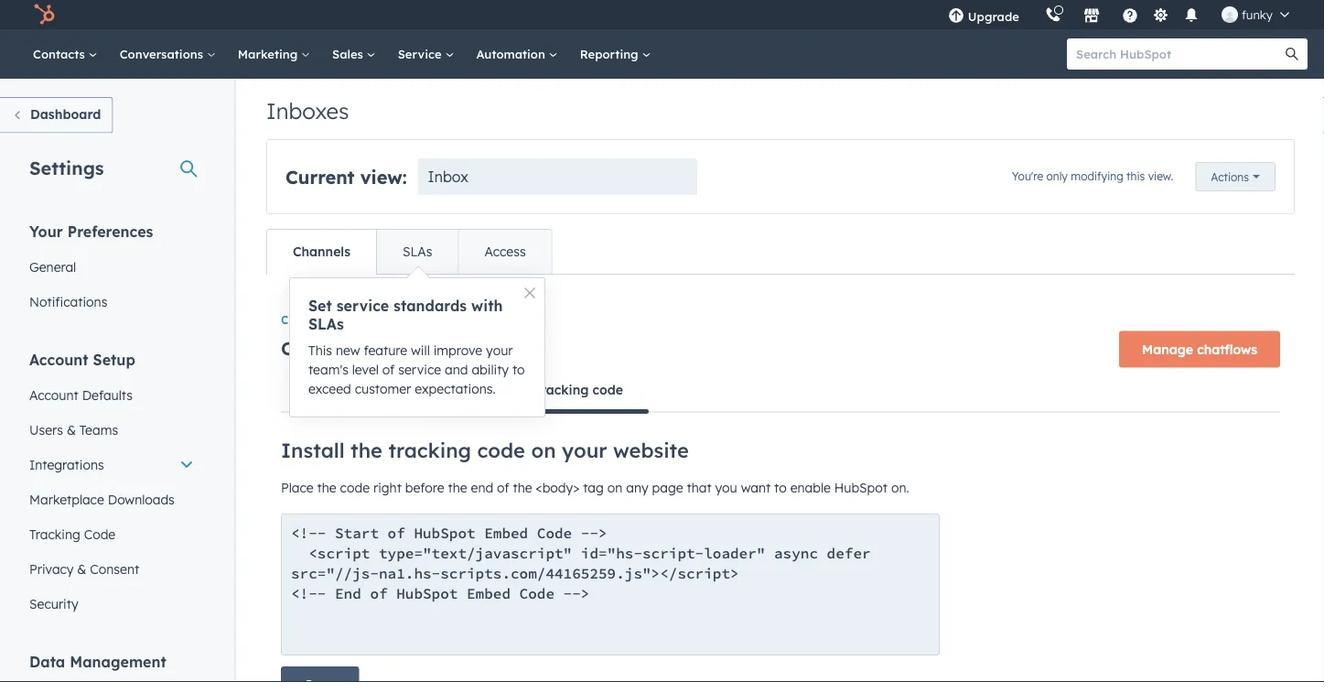 Task type: vqa. For each thing, say whether or not it's contained in the screenshot.
"live chat is now connected"
no



Task type: describe. For each thing, give the bounding box(es) containing it.
users & teams
[[29, 422, 118, 438]]

you're
[[1012, 169, 1044, 183]]

marketplace downloads
[[29, 491, 175, 507]]

service inside set service standards with slas
[[337, 297, 389, 315]]

chatflows
[[1198, 341, 1258, 357]]

configure
[[307, 381, 366, 397]]

privacy & consent
[[29, 561, 139, 577]]

calling icon button
[[1038, 3, 1069, 27]]

settings
[[29, 156, 104, 179]]

help button
[[1115, 0, 1146, 29]]

hubspot link
[[22, 4, 69, 26]]

consent
[[90, 561, 139, 577]]

& for privacy
[[77, 561, 86, 577]]

of
[[383, 361, 395, 377]]

account for account setup
[[29, 350, 88, 369]]

hubspot image
[[33, 4, 55, 26]]

access
[[485, 244, 526, 260]]

feature
[[364, 342, 408, 358]]

customer
[[355, 380, 411, 396]]

availability button
[[391, 367, 509, 411]]

menu containing funky
[[936, 0, 1303, 29]]

you're only modifying this view.
[[1012, 169, 1174, 183]]

view:
[[360, 165, 407, 188]]

dashboard
[[30, 106, 101, 122]]

integrations button
[[18, 447, 205, 482]]

expectations.
[[415, 380, 496, 396]]

only
[[1047, 169, 1068, 183]]

setup
[[93, 350, 135, 369]]

general link
[[18, 249, 205, 284]]

set service standards with slas
[[309, 297, 503, 333]]

marketplaces button
[[1073, 0, 1111, 29]]

inbox
[[428, 168, 469, 186]]

chat tab panel
[[266, 274, 1296, 682]]

funky town image
[[1222, 6, 1239, 23]]

marketplace downloads link
[[18, 482, 205, 517]]

marketing
[[238, 46, 301, 61]]

configure button
[[281, 367, 391, 411]]

service inside this new feature will improve your team's level of service and ability to exceed customer expectations.
[[399, 361, 441, 377]]

tracking code
[[534, 381, 623, 397]]

channels button
[[281, 309, 331, 331]]

users
[[29, 422, 63, 438]]

reporting
[[580, 46, 642, 61]]

your preferences element
[[18, 221, 205, 319]]

settings link
[[1150, 5, 1173, 24]]

team's
[[309, 361, 349, 377]]

automation
[[476, 46, 549, 61]]

manage
[[1143, 341, 1194, 357]]

actions button
[[1196, 162, 1276, 191]]

tracking for tracking code
[[29, 526, 80, 542]]

funky
[[1242, 7, 1274, 22]]

slas inside set service standards with slas
[[309, 315, 344, 333]]

channels for channels "button"
[[281, 313, 331, 327]]

modifying
[[1071, 169, 1124, 183]]

notifications image
[[1184, 8, 1200, 25]]

privacy
[[29, 561, 74, 577]]

dashboard link
[[0, 97, 113, 133]]

this
[[309, 342, 332, 358]]

slas inside tab list
[[403, 244, 433, 260]]

security link
[[18, 586, 205, 621]]

set service standards with slas tooltip
[[290, 278, 545, 417]]

data
[[29, 652, 65, 671]]

your
[[486, 342, 513, 358]]

account setup element
[[18, 349, 205, 621]]

marketplace
[[29, 491, 104, 507]]

security
[[29, 596, 78, 612]]

service
[[398, 46, 445, 61]]

marketplaces image
[[1084, 8, 1100, 25]]



Task type: locate. For each thing, give the bounding box(es) containing it.
service link
[[387, 29, 465, 79]]

service
[[337, 297, 389, 315], [399, 361, 441, 377]]

automation link
[[465, 29, 569, 79]]

navigation containing configure
[[281, 367, 1281, 414]]

marketing link
[[227, 29, 321, 79]]

current
[[286, 165, 355, 188]]

&
[[67, 422, 76, 438], [77, 561, 86, 577]]

1 horizontal spatial slas
[[403, 244, 433, 260]]

code
[[84, 526, 116, 542]]

0 horizontal spatial &
[[67, 422, 76, 438]]

data management element
[[29, 651, 205, 682]]

1 navigation from the top
[[281, 308, 1281, 331]]

tab list
[[266, 229, 553, 275]]

1 vertical spatial &
[[77, 561, 86, 577]]

tracking inside button
[[534, 381, 589, 397]]

general
[[29, 259, 76, 275]]

view.
[[1149, 169, 1174, 183]]

service down will
[[399, 361, 441, 377]]

settings image
[[1153, 8, 1170, 24]]

help image
[[1122, 8, 1139, 25]]

1 vertical spatial slas
[[309, 315, 344, 333]]

slas up this
[[309, 315, 344, 333]]

tracking up privacy
[[29, 526, 80, 542]]

tab list containing channels
[[266, 229, 553, 275]]

1 vertical spatial account
[[29, 387, 79, 403]]

privacy & consent link
[[18, 552, 205, 586]]

slas link
[[376, 230, 458, 274]]

users & teams link
[[18, 412, 205, 447]]

account defaults link
[[18, 378, 205, 412]]

your preferences
[[29, 222, 153, 240]]

account up users
[[29, 387, 79, 403]]

0 horizontal spatial tracking
[[29, 526, 80, 542]]

code
[[593, 381, 623, 397]]

account
[[29, 350, 88, 369], [29, 387, 79, 403]]

1 horizontal spatial service
[[399, 361, 441, 377]]

account for account defaults
[[29, 387, 79, 403]]

current view:
[[286, 165, 407, 188]]

1 vertical spatial tracking
[[29, 526, 80, 542]]

channels up 'set'
[[293, 244, 351, 260]]

0 horizontal spatial service
[[337, 297, 389, 315]]

1 horizontal spatial chat
[[350, 313, 374, 327]]

1 vertical spatial chat
[[281, 337, 324, 360]]

reporting link
[[569, 29, 662, 79]]

downloads
[[108, 491, 175, 507]]

chat inside banner
[[281, 337, 324, 360]]

close image
[[525, 287, 536, 298]]

conversations link
[[109, 29, 227, 79]]

notifications button
[[1176, 0, 1208, 29]]

notifications
[[29, 293, 107, 309]]

tracking left code on the left of the page
[[534, 381, 589, 397]]

search image
[[1286, 48, 1299, 60]]

standards
[[394, 297, 467, 315]]

tracking code button
[[509, 367, 649, 414]]

upgrade image
[[948, 8, 965, 25]]

tracking code
[[29, 526, 116, 542]]

0 vertical spatial chat
[[350, 313, 374, 327]]

slas up standards
[[403, 244, 433, 260]]

to
[[513, 361, 525, 377]]

& right privacy
[[77, 561, 86, 577]]

0 horizontal spatial slas
[[309, 315, 344, 333]]

account up account defaults
[[29, 350, 88, 369]]

0 vertical spatial navigation
[[281, 308, 1281, 331]]

upgrade
[[969, 9, 1020, 24]]

channels for channels link
[[293, 244, 351, 260]]

new
[[336, 342, 360, 358]]

chat inside navigation
[[350, 313, 374, 327]]

tracking for tracking code
[[534, 381, 589, 397]]

chat
[[350, 313, 374, 327], [281, 337, 324, 360]]

0 vertical spatial slas
[[403, 244, 433, 260]]

sales
[[332, 46, 367, 61]]

preferences
[[67, 222, 153, 240]]

improve
[[434, 342, 483, 358]]

sales link
[[321, 29, 387, 79]]

will
[[411, 342, 430, 358]]

contacts link
[[22, 29, 109, 79]]

chat down channels "button"
[[281, 337, 324, 360]]

and
[[445, 361, 468, 377]]

management
[[70, 652, 166, 671]]

channels
[[293, 244, 351, 260], [281, 313, 331, 327]]

conversations
[[120, 46, 207, 61]]

1 vertical spatial channels
[[281, 313, 331, 327]]

navigation containing channels
[[281, 308, 1281, 331]]

contacts
[[33, 46, 89, 61]]

2 navigation from the top
[[281, 367, 1281, 414]]

menu
[[936, 0, 1303, 29]]

availability
[[417, 381, 483, 397]]

tracking code link
[[18, 517, 205, 552]]

calling icon image
[[1046, 7, 1062, 24]]

1 vertical spatial service
[[399, 361, 441, 377]]

chat banner
[[281, 325, 1281, 367]]

channels link
[[267, 230, 376, 274]]

account defaults
[[29, 387, 133, 403]]

defaults
[[82, 387, 133, 403]]

navigation
[[281, 308, 1281, 331], [281, 367, 1281, 414]]

inbox button
[[418, 158, 698, 195]]

this
[[1127, 169, 1146, 183]]

funky button
[[1211, 0, 1301, 29]]

0 vertical spatial service
[[337, 297, 389, 315]]

manage chatflows
[[1143, 341, 1258, 357]]

& for users
[[67, 422, 76, 438]]

chat up 'new'
[[350, 313, 374, 327]]

0 horizontal spatial chat
[[281, 337, 324, 360]]

your
[[29, 222, 63, 240]]

& right users
[[67, 422, 76, 438]]

channels up this
[[281, 313, 331, 327]]

0 vertical spatial channels
[[293, 244, 351, 260]]

channels inside chat tab panel
[[281, 313, 331, 327]]

0 vertical spatial tracking
[[534, 381, 589, 397]]

service right 'set'
[[337, 297, 389, 315]]

1 vertical spatial navigation
[[281, 367, 1281, 414]]

inboxes
[[266, 97, 349, 125]]

search button
[[1277, 38, 1308, 70]]

0 vertical spatial account
[[29, 350, 88, 369]]

Search HubSpot search field
[[1068, 38, 1292, 70]]

level
[[352, 361, 379, 377]]

with
[[472, 297, 503, 315]]

exceed
[[309, 380, 351, 396]]

data management
[[29, 652, 166, 671]]

1 horizontal spatial tracking
[[534, 381, 589, 397]]

integrations
[[29, 456, 104, 472]]

notifications link
[[18, 284, 205, 319]]

manage chatflows link
[[1120, 331, 1281, 367]]

slas
[[403, 244, 433, 260], [309, 315, 344, 333]]

1 horizontal spatial &
[[77, 561, 86, 577]]

0 vertical spatial &
[[67, 422, 76, 438]]

actions
[[1212, 170, 1250, 184]]

access link
[[458, 230, 552, 274]]

tracking inside account setup 'element'
[[29, 526, 80, 542]]

this new feature will improve your team's level of service and ability to exceed customer expectations.
[[309, 342, 525, 396]]

1 account from the top
[[29, 350, 88, 369]]

account setup
[[29, 350, 135, 369]]

set
[[309, 297, 332, 315]]

ability
[[472, 361, 509, 377]]

2 account from the top
[[29, 387, 79, 403]]



